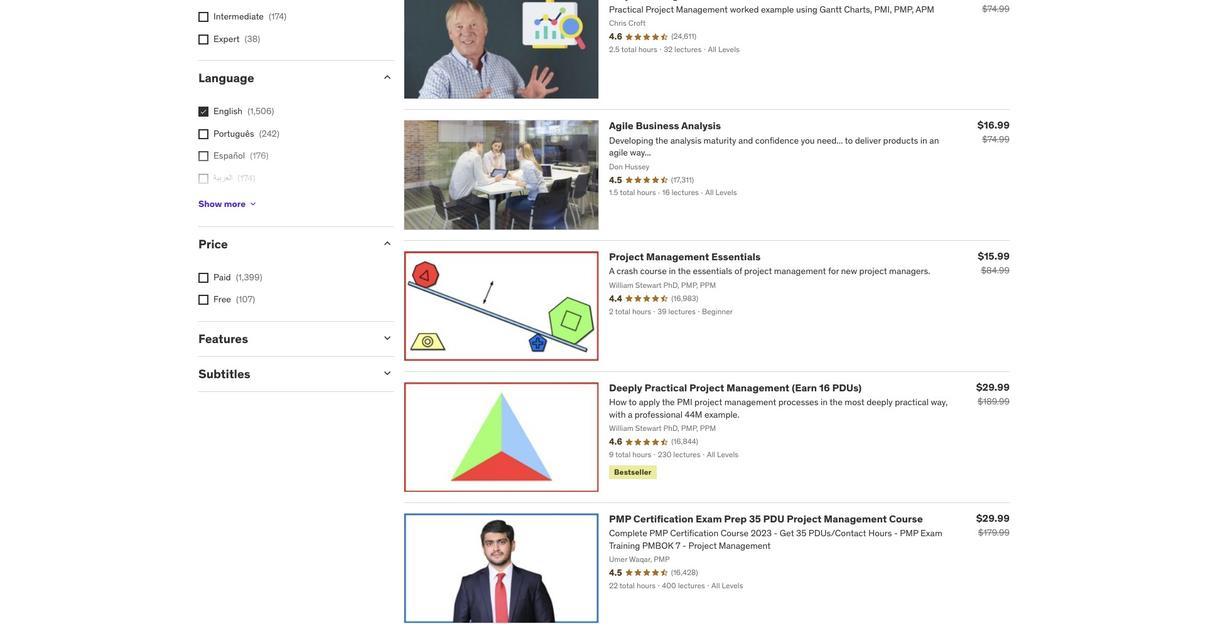 Task type: vqa. For each thing, say whether or not it's contained in the screenshot.
The to the middle
no



Task type: describe. For each thing, give the bounding box(es) containing it.
pmp certification exam prep 35 pdu project management course link
[[609, 513, 923, 526]]

intermediate
[[214, 11, 264, 22]]

practical
[[645, 382, 687, 394]]

$15.99
[[978, 250, 1010, 263]]

agile business analysis
[[609, 120, 721, 132]]

price
[[198, 237, 228, 252]]

prep
[[724, 513, 747, 526]]

$16.99
[[978, 119, 1010, 131]]

xsmall image for español (176)
[[198, 151, 209, 162]]

xsmall image inside the "show more" button
[[248, 199, 258, 209]]

small image for language
[[381, 71, 394, 84]]

features button
[[198, 332, 371, 347]]

(242)
[[259, 128, 279, 139]]

$84.99
[[981, 265, 1010, 276]]

(107)
[[236, 294, 255, 305]]

course
[[889, 513, 923, 526]]

$74.99 inside $16.99 $74.99
[[982, 134, 1010, 145]]

xsmall image for expert (38)
[[198, 34, 209, 44]]

deeply
[[609, 382, 643, 394]]

small image for subtitles
[[381, 367, 394, 380]]

xsmall image for paid
[[198, 273, 209, 283]]

português
[[214, 128, 254, 139]]

(174) for العربية (174)
[[238, 173, 255, 184]]

$179.99
[[978, 527, 1010, 539]]

subtitles
[[198, 367, 250, 382]]

pdu
[[763, 513, 785, 526]]

deutsch
[[214, 195, 246, 206]]

expert
[[214, 33, 240, 44]]

essentials
[[712, 251, 761, 263]]

expert (38)
[[214, 33, 260, 44]]

pmp certification exam prep 35 pdu project management course
[[609, 513, 923, 526]]

agile business analysis link
[[609, 120, 721, 132]]

more
[[224, 198, 246, 210]]

xsmall image for العربية
[[198, 174, 209, 184]]

35
[[749, 513, 761, 526]]

(earn
[[792, 382, 817, 394]]

price button
[[198, 237, 371, 252]]

show more button
[[198, 192, 258, 217]]

(174) for intermediate (174)
[[269, 11, 287, 22]]

show
[[198, 198, 222, 210]]



Task type: locate. For each thing, give the bounding box(es) containing it.
1 vertical spatial project
[[690, 382, 724, 394]]

0 vertical spatial project
[[609, 251, 644, 263]]

english
[[214, 106, 243, 117]]

1 vertical spatial $29.99
[[976, 512, 1010, 525]]

subtitles button
[[198, 367, 371, 382]]

free (107)
[[214, 294, 255, 305]]

1 horizontal spatial project
[[690, 382, 724, 394]]

1 vertical spatial small image
[[381, 332, 394, 345]]

0 vertical spatial $74.99
[[982, 3, 1010, 14]]

0 vertical spatial management
[[646, 251, 709, 263]]

$29.99 for pmp certification exam prep 35 pdu project management course
[[976, 512, 1010, 525]]

xsmall image left the العربية
[[198, 174, 209, 184]]

pdus)
[[832, 382, 862, 394]]

العربية
[[214, 173, 233, 184]]

management left course
[[824, 513, 887, 526]]

1 $29.99 from the top
[[976, 381, 1010, 394]]

1 vertical spatial management
[[727, 382, 790, 394]]

0 vertical spatial xsmall image
[[198, 12, 209, 22]]

small image for features
[[381, 332, 394, 345]]

(176)
[[250, 150, 269, 162]]

xsmall image left português
[[198, 129, 209, 139]]

analysis
[[681, 120, 721, 132]]

español
[[214, 150, 245, 162]]

management
[[646, 251, 709, 263], [727, 382, 790, 394], [824, 513, 887, 526]]

$189.99
[[978, 396, 1010, 408]]

business
[[636, 120, 679, 132]]

xsmall image for português (242)
[[198, 129, 209, 139]]

xsmall image
[[198, 12, 209, 22], [198, 174, 209, 184], [198, 273, 209, 283]]

language button
[[198, 70, 371, 86]]

0 vertical spatial small image
[[381, 71, 394, 84]]

small image
[[381, 237, 394, 250], [381, 332, 394, 345]]

xsmall image left free
[[198, 295, 209, 305]]

agile
[[609, 120, 634, 132]]

exam
[[696, 513, 722, 526]]

xsmall image left español
[[198, 151, 209, 162]]

intermediate (174)
[[214, 11, 287, 22]]

1 small image from the top
[[381, 71, 394, 84]]

2 xsmall image from the top
[[198, 174, 209, 184]]

english (1,506)
[[214, 106, 274, 117]]

deeply practical project management (earn 16 pdus)
[[609, 382, 862, 394]]

1 vertical spatial small image
[[381, 367, 394, 380]]

project management essentials
[[609, 251, 761, 263]]

paid (1,399)
[[214, 272, 262, 283]]

2 horizontal spatial management
[[824, 513, 887, 526]]

deeply practical project management (earn 16 pdus) link
[[609, 382, 862, 394]]

2 small image from the top
[[381, 367, 394, 380]]

0 horizontal spatial (174)
[[238, 173, 255, 184]]

$29.99 for deeply practical project management (earn 16 pdus)
[[976, 381, 1010, 394]]

paid
[[214, 272, 231, 283]]

xsmall image
[[198, 34, 209, 44], [198, 107, 209, 117], [198, 129, 209, 139], [198, 151, 209, 162], [248, 199, 258, 209], [198, 295, 209, 305]]

project management essentials link
[[609, 251, 761, 263]]

xsmall image for intermediate
[[198, 12, 209, 22]]

$74.99
[[982, 3, 1010, 14], [982, 134, 1010, 145]]

$29.99 $179.99
[[976, 512, 1010, 539]]

pmp
[[609, 513, 631, 526]]

português (242)
[[214, 128, 279, 139]]

0 vertical spatial (174)
[[269, 11, 287, 22]]

$29.99
[[976, 381, 1010, 394], [976, 512, 1010, 525]]

1 small image from the top
[[381, 237, 394, 250]]

xsmall image right the more
[[248, 199, 258, 209]]

xsmall image for free (107)
[[198, 295, 209, 305]]

$16.99 $74.99
[[978, 119, 1010, 145]]

certification
[[634, 513, 694, 526]]

project
[[609, 251, 644, 263], [690, 382, 724, 394], [787, 513, 822, 526]]

2 $74.99 from the top
[[982, 134, 1010, 145]]

2 $29.99 from the top
[[976, 512, 1010, 525]]

1 $74.99 from the top
[[982, 3, 1010, 14]]

16
[[819, 382, 830, 394]]

0 horizontal spatial project
[[609, 251, 644, 263]]

(1,399)
[[236, 272, 262, 283]]

(174) down español (176)
[[238, 173, 255, 184]]

1 vertical spatial (174)
[[238, 173, 255, 184]]

1 vertical spatial $74.99
[[982, 134, 1010, 145]]

0 horizontal spatial management
[[646, 251, 709, 263]]

3 xsmall image from the top
[[198, 273, 209, 283]]

español (176)
[[214, 150, 269, 162]]

2 horizontal spatial project
[[787, 513, 822, 526]]

$29.99 $189.99
[[976, 381, 1010, 408]]

2 small image from the top
[[381, 332, 394, 345]]

$15.99 $84.99
[[978, 250, 1010, 276]]

show more
[[198, 198, 246, 210]]

(38)
[[245, 33, 260, 44]]

features
[[198, 332, 248, 347]]

small image for price
[[381, 237, 394, 250]]

1 vertical spatial xsmall image
[[198, 174, 209, 184]]

small image
[[381, 71, 394, 84], [381, 367, 394, 380]]

management left (earn
[[727, 382, 790, 394]]

1 xsmall image from the top
[[198, 12, 209, 22]]

xsmall image left intermediate
[[198, 12, 209, 22]]

(1,506)
[[248, 106, 274, 117]]

$29.99 up $189.99
[[976, 381, 1010, 394]]

0 vertical spatial small image
[[381, 237, 394, 250]]

management left essentials
[[646, 251, 709, 263]]

xsmall image left expert at left
[[198, 34, 209, 44]]

(174) right intermediate
[[269, 11, 287, 22]]

العربية (174)
[[214, 173, 255, 184]]

xsmall image for english (1,506)
[[198, 107, 209, 117]]

0 vertical spatial $29.99
[[976, 381, 1010, 394]]

2 vertical spatial management
[[824, 513, 887, 526]]

(174)
[[269, 11, 287, 22], [238, 173, 255, 184]]

language
[[198, 70, 254, 86]]

$29.99 up $179.99
[[976, 512, 1010, 525]]

2 vertical spatial xsmall image
[[198, 273, 209, 283]]

xsmall image left english
[[198, 107, 209, 117]]

xsmall image left 'paid'
[[198, 273, 209, 283]]

2 vertical spatial project
[[787, 513, 822, 526]]

1 horizontal spatial management
[[727, 382, 790, 394]]

free
[[214, 294, 231, 305]]

1 horizontal spatial (174)
[[269, 11, 287, 22]]



